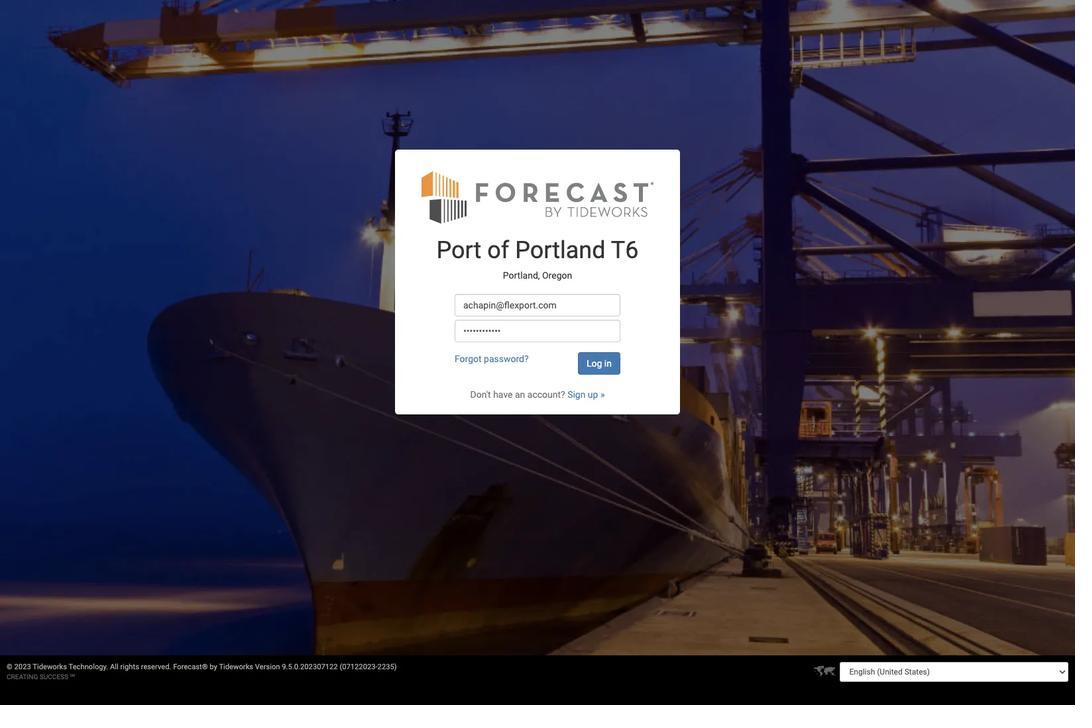Task type: describe. For each thing, give the bounding box(es) containing it.
Email or username text field
[[455, 294, 620, 317]]

don't have an account? sign up »
[[470, 390, 605, 400]]

log in button
[[578, 353, 620, 375]]

rights
[[120, 664, 139, 672]]

forgot password? log in
[[455, 354, 612, 369]]

2 tideworks from the left
[[219, 664, 253, 672]]

℠
[[70, 674, 75, 681]]

portland,
[[503, 270, 540, 281]]

Password password field
[[455, 320, 620, 343]]

portland
[[515, 237, 606, 264]]

© 2023 tideworks technology. all rights reserved. forecast® by tideworks version 9.5.0.202307122 (07122023-2235) creating success ℠
[[7, 664, 397, 681]]

sign
[[567, 390, 586, 400]]

forgot password? link
[[455, 354, 529, 365]]

forecast®
[[173, 664, 208, 672]]

of
[[487, 237, 509, 264]]

oregon
[[542, 270, 572, 281]]



Task type: vqa. For each thing, say whether or not it's contained in the screenshot.
The "Drivers" to the left
no



Task type: locate. For each thing, give the bounding box(es) containing it.
log
[[587, 359, 602, 369]]

t6
[[611, 237, 639, 264]]

don't
[[470, 390, 491, 400]]

forecast® by tideworks image
[[422, 170, 654, 225]]

in
[[604, 359, 612, 369]]

creating
[[7, 674, 38, 681]]

port of portland t6 portland, oregon
[[437, 237, 639, 281]]

©
[[7, 664, 12, 672]]

1 horizontal spatial tideworks
[[219, 664, 253, 672]]

password?
[[484, 354, 529, 365]]

have
[[493, 390, 513, 400]]

tideworks
[[33, 664, 67, 672], [219, 664, 253, 672]]

1 tideworks from the left
[[33, 664, 67, 672]]

version
[[255, 664, 280, 672]]

9.5.0.202307122
[[282, 664, 338, 672]]

forgot
[[455, 354, 482, 365]]

2023
[[14, 664, 31, 672]]

technology.
[[69, 664, 108, 672]]

by
[[210, 664, 217, 672]]

an
[[515, 390, 525, 400]]

success
[[40, 674, 68, 681]]

all
[[110, 664, 119, 672]]

reserved.
[[141, 664, 171, 672]]

0 horizontal spatial tideworks
[[33, 664, 67, 672]]

account?
[[527, 390, 565, 400]]

tideworks up success
[[33, 664, 67, 672]]

up
[[588, 390, 598, 400]]

(07122023-
[[340, 664, 378, 672]]

port
[[437, 237, 481, 264]]

2235)
[[378, 664, 397, 672]]

sign up » link
[[567, 390, 605, 400]]

tideworks right by
[[219, 664, 253, 672]]

»
[[600, 390, 605, 400]]



